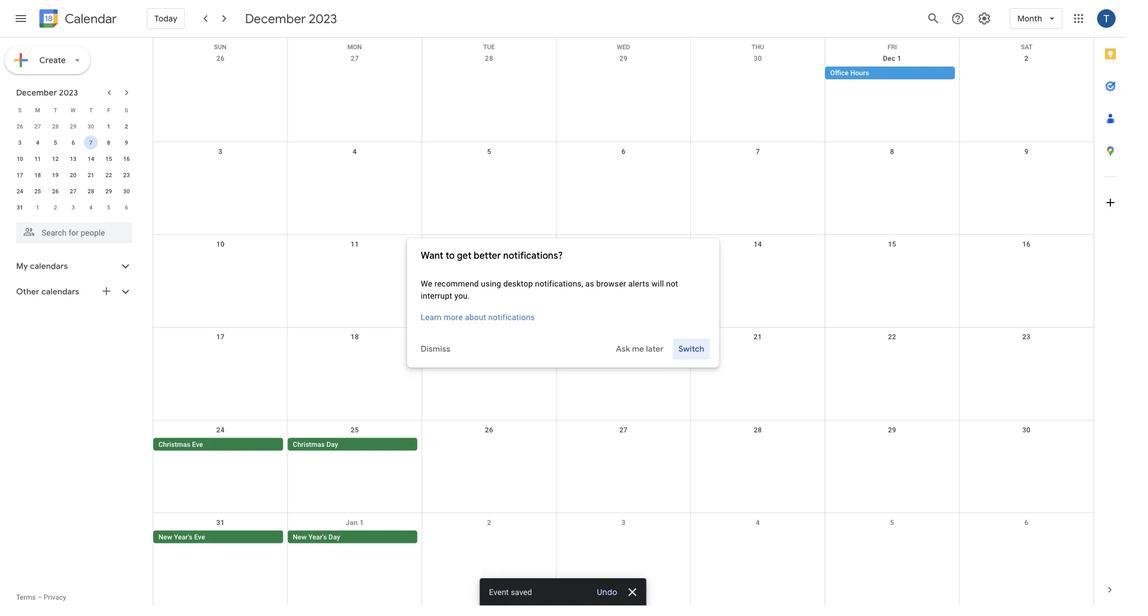 Task type: describe. For each thing, give the bounding box(es) containing it.
row group containing 26
[[11, 118, 135, 215]]

interrupt
[[421, 291, 453, 301]]

22 element
[[102, 168, 116, 182]]

13
[[70, 155, 76, 162]]

29 inside november 29 element
[[70, 123, 76, 130]]

undo button
[[593, 586, 623, 598]]

recommend
[[435, 279, 479, 289]]

terms
[[16, 593, 36, 601]]

13 element
[[66, 152, 80, 166]]

f
[[107, 107, 110, 113]]

terms – privacy
[[16, 593, 66, 601]]

1 vertical spatial december
[[16, 87, 57, 98]]

0 horizontal spatial 2023
[[59, 87, 78, 98]]

31 for jan 1
[[216, 518, 225, 527]]

main drawer image
[[14, 12, 28, 25]]

9 for sun
[[1025, 147, 1029, 155]]

0 vertical spatial december 2023
[[245, 10, 337, 27]]

21 inside grid
[[754, 333, 763, 341]]

november 30 element
[[84, 119, 98, 133]]

about
[[465, 313, 487, 322]]

31 element
[[13, 200, 27, 214]]

11 inside december 2023 grid
[[34, 155, 41, 162]]

1 down f
[[107, 123, 110, 130]]

new for new year's day
[[293, 533, 307, 541]]

21 inside december 2023 grid
[[88, 171, 94, 178]]

christmas eve button
[[153, 438, 283, 451]]

year's for day
[[309, 533, 327, 541]]

10 inside grid
[[216, 240, 225, 248]]

calendar heading
[[63, 11, 117, 27]]

christmas for christmas eve
[[159, 440, 190, 448]]

11 inside grid
[[351, 240, 359, 248]]

using
[[481, 279, 502, 289]]

alerts
[[629, 279, 650, 289]]

23 inside grid
[[123, 171, 130, 178]]

22 inside row group
[[105, 171, 112, 178]]

16 element
[[120, 152, 133, 166]]

notifications
[[489, 313, 535, 322]]

more
[[444, 313, 463, 322]]

saved
[[511, 587, 532, 597]]

browser
[[597, 279, 627, 289]]

27 inside november 27 element
[[34, 123, 41, 130]]

row containing s
[[11, 102, 135, 118]]

eve inside button
[[192, 440, 203, 448]]

christmas day button
[[288, 438, 418, 451]]

28 inside november 28 element
[[52, 123, 59, 130]]

19
[[52, 171, 59, 178]]

–
[[37, 593, 42, 601]]

18 element
[[31, 168, 45, 182]]

22 inside grid
[[889, 333, 897, 341]]

1 vertical spatial day
[[329, 533, 340, 541]]

14 element
[[84, 152, 98, 166]]

want to get better notifications?
[[421, 250, 563, 262]]

today
[[155, 13, 178, 24]]

w
[[71, 107, 76, 113]]

17 inside row group
[[17, 171, 23, 178]]

2 s from the left
[[125, 107, 128, 113]]

23 inside grid
[[1023, 333, 1031, 341]]

26 element
[[48, 184, 62, 198]]

november 27 element
[[31, 119, 45, 133]]

24 inside december 2023 grid
[[17, 188, 23, 194]]

27 element
[[66, 184, 80, 198]]

grid containing 26
[[153, 38, 1095, 606]]

1 right jan
[[360, 518, 364, 527]]

christmas eve
[[159, 440, 203, 448]]

hours
[[851, 69, 870, 77]]

christmas day
[[293, 440, 338, 448]]

10 element
[[13, 152, 27, 166]]

want to get better notifications? heading
[[421, 249, 706, 263]]

15 inside grid
[[889, 240, 897, 248]]

2 inside january 2 element
[[54, 204, 57, 211]]

9 for december 2023
[[125, 139, 128, 146]]

7 inside grid
[[756, 147, 760, 155]]

25 element
[[31, 184, 45, 198]]

december 2023 grid
[[11, 102, 135, 215]]

you.
[[455, 291, 470, 301]]

17 element
[[13, 168, 27, 182]]

0 vertical spatial december
[[245, 10, 306, 27]]

18 inside grid
[[351, 333, 359, 341]]

new for new year's eve
[[159, 533, 172, 541]]

24 element
[[13, 184, 27, 198]]

january 5 element
[[102, 200, 116, 214]]

31 for 1
[[17, 204, 23, 211]]

we
[[421, 279, 433, 289]]

jan 1
[[346, 518, 364, 527]]

january 3 element
[[66, 200, 80, 214]]

12 element
[[48, 152, 62, 166]]

will
[[652, 279, 665, 289]]

new year's day button
[[288, 531, 418, 543]]

eve inside "button"
[[194, 533, 205, 541]]

we recommend using desktop notifications, as browser alerts will not interrupt you.
[[421, 279, 679, 301]]

28 element
[[84, 184, 98, 198]]

not
[[667, 279, 679, 289]]

20
[[70, 171, 76, 178]]



Task type: vqa. For each thing, say whether or not it's contained in the screenshot.


Task type: locate. For each thing, give the bounding box(es) containing it.
learn more about notifications
[[421, 313, 535, 322]]

tue
[[484, 43, 495, 51]]

wed
[[617, 43, 631, 51]]

15 element
[[102, 152, 116, 166]]

1 right dec
[[898, 54, 902, 63]]

0 vertical spatial day
[[327, 440, 338, 448]]

1 vertical spatial 25
[[351, 426, 359, 434]]

1 t from the left
[[54, 107, 57, 113]]

new inside "button"
[[159, 533, 172, 541]]

0 horizontal spatial 18
[[34, 171, 41, 178]]

christmas
[[159, 440, 190, 448], [293, 440, 325, 448]]

1 horizontal spatial 18
[[351, 333, 359, 341]]

0 horizontal spatial 31
[[17, 204, 23, 211]]

december 2023
[[245, 10, 337, 27], [16, 87, 78, 98]]

0 vertical spatial 17
[[17, 171, 23, 178]]

1 horizontal spatial 11
[[351, 240, 359, 248]]

20 element
[[66, 168, 80, 182]]

eve
[[192, 440, 203, 448], [194, 533, 205, 541]]

7 inside cell
[[89, 139, 93, 146]]

1 vertical spatial 7
[[756, 147, 760, 155]]

office hours button
[[826, 67, 955, 79]]

10 inside december 2023 grid
[[17, 155, 23, 162]]

0 horizontal spatial 24
[[17, 188, 23, 194]]

thu
[[752, 43, 765, 51]]

1 vertical spatial 17
[[216, 333, 225, 341]]

0 horizontal spatial 11
[[34, 155, 41, 162]]

25 inside grid
[[351, 426, 359, 434]]

december
[[245, 10, 306, 27], [16, 87, 57, 98]]

1 horizontal spatial 21
[[754, 333, 763, 341]]

0 horizontal spatial 14
[[88, 155, 94, 162]]

0 horizontal spatial 8
[[107, 139, 110, 146]]

25
[[34, 188, 41, 194], [351, 426, 359, 434]]

1 vertical spatial 24
[[216, 426, 225, 434]]

january 1 element
[[31, 200, 45, 214]]

1 horizontal spatial 9
[[1025, 147, 1029, 155]]

today button
[[147, 8, 185, 29]]

8 inside row group
[[107, 139, 110, 146]]

1 vertical spatial 21
[[754, 333, 763, 341]]

1 vertical spatial 8
[[891, 147, 895, 155]]

november 29 element
[[66, 119, 80, 133]]

31 down the 24 element
[[17, 204, 23, 211]]

1 new from the left
[[159, 533, 172, 541]]

1 vertical spatial 15
[[889, 240, 897, 248]]

0 horizontal spatial s
[[18, 107, 22, 113]]

0 vertical spatial 15
[[105, 155, 112, 162]]

15 inside december 2023 grid
[[105, 155, 112, 162]]

0 horizontal spatial 10
[[17, 155, 23, 162]]

1 horizontal spatial 31
[[216, 518, 225, 527]]

0 horizontal spatial 15
[[105, 155, 112, 162]]

9
[[125, 139, 128, 146], [1025, 147, 1029, 155]]

1 horizontal spatial 24
[[216, 426, 225, 434]]

2 new from the left
[[293, 533, 307, 541]]

1 s from the left
[[18, 107, 22, 113]]

0 vertical spatial 16
[[123, 155, 130, 162]]

1 horizontal spatial december 2023
[[245, 10, 337, 27]]

new inside button
[[293, 533, 307, 541]]

s up november 26 element
[[18, 107, 22, 113]]

25 up 'january 1' element
[[34, 188, 41, 194]]

16 inside grid
[[1023, 240, 1031, 248]]

1 vertical spatial 22
[[889, 333, 897, 341]]

0 vertical spatial 18
[[34, 171, 41, 178]]

1 horizontal spatial 7
[[756, 147, 760, 155]]

christmas for christmas day
[[293, 440, 325, 448]]

1 vertical spatial 2023
[[59, 87, 78, 98]]

24 up "christmas eve" button
[[216, 426, 225, 434]]

0 horizontal spatial 21
[[88, 171, 94, 178]]

4
[[36, 139, 39, 146], [353, 147, 357, 155], [89, 204, 93, 211], [756, 518, 760, 527]]

18
[[34, 171, 41, 178], [351, 333, 359, 341]]

0 vertical spatial 11
[[34, 155, 41, 162]]

23 element
[[120, 168, 133, 182]]

12
[[52, 155, 59, 162]]

1 year's from the left
[[174, 533, 193, 541]]

dec 1
[[884, 54, 902, 63]]

1 horizontal spatial 16
[[1023, 240, 1031, 248]]

1 horizontal spatial s
[[125, 107, 128, 113]]

7
[[89, 139, 93, 146], [756, 147, 760, 155]]

19 element
[[48, 168, 62, 182]]

25 up christmas day button
[[351, 426, 359, 434]]

0 horizontal spatial 23
[[123, 171, 130, 178]]

1 horizontal spatial new
[[293, 533, 307, 541]]

1 horizontal spatial 17
[[216, 333, 225, 341]]

16
[[123, 155, 130, 162], [1023, 240, 1031, 248]]

29
[[620, 54, 628, 63], [70, 123, 76, 130], [105, 188, 112, 194], [889, 426, 897, 434]]

dec
[[884, 54, 896, 63]]

1 christmas from the left
[[159, 440, 190, 448]]

1 horizontal spatial december
[[245, 10, 306, 27]]

undo
[[597, 587, 618, 597]]

january 2 element
[[48, 200, 62, 214]]

1 vertical spatial 16
[[1023, 240, 1031, 248]]

1 vertical spatial 10
[[216, 240, 225, 248]]

0 vertical spatial 2023
[[309, 10, 337, 27]]

0 horizontal spatial december
[[16, 87, 57, 98]]

5
[[54, 139, 57, 146], [487, 147, 492, 155], [107, 204, 110, 211], [891, 518, 895, 527]]

new year's eve
[[159, 533, 205, 541]]

1 vertical spatial 11
[[351, 240, 359, 248]]

0 horizontal spatial 16
[[123, 155, 130, 162]]

9 inside row group
[[125, 139, 128, 146]]

event saved
[[489, 587, 532, 597]]

0 horizontal spatial year's
[[174, 533, 193, 541]]

27 inside 27 element
[[70, 188, 76, 194]]

10
[[17, 155, 23, 162], [216, 240, 225, 248]]

learn more about notifications link
[[421, 313, 535, 322]]

0 horizontal spatial 7
[[89, 139, 93, 146]]

november 26 element
[[13, 119, 27, 133]]

29 inside 29 "element"
[[105, 188, 112, 194]]

1 horizontal spatial t
[[89, 107, 93, 113]]

1 horizontal spatial 10
[[216, 240, 225, 248]]

16 inside row group
[[123, 155, 130, 162]]

new year's day
[[293, 533, 340, 541]]

1 horizontal spatial 25
[[351, 426, 359, 434]]

21 element
[[84, 168, 98, 182]]

office
[[831, 69, 849, 77]]

1 horizontal spatial 22
[[889, 333, 897, 341]]

privacy
[[44, 593, 66, 601]]

tab list
[[1095, 38, 1127, 574]]

30
[[754, 54, 763, 63], [88, 123, 94, 130], [123, 188, 130, 194], [1023, 426, 1031, 434]]

23
[[123, 171, 130, 178], [1023, 333, 1031, 341]]

2
[[1025, 54, 1029, 63], [125, 123, 128, 130], [54, 204, 57, 211], [487, 518, 492, 527]]

1 horizontal spatial 2023
[[309, 10, 337, 27]]

notifications,
[[535, 279, 584, 289]]

calendar element
[[37, 7, 117, 32]]

1 horizontal spatial christmas
[[293, 440, 325, 448]]

row group
[[11, 118, 135, 215]]

t up november 30 element
[[89, 107, 93, 113]]

17
[[17, 171, 23, 178], [216, 333, 225, 341]]

want
[[421, 250, 444, 262]]

calendar
[[65, 11, 117, 27]]

29 element
[[102, 184, 116, 198]]

desktop
[[504, 279, 533, 289]]

0 vertical spatial 23
[[123, 171, 130, 178]]

1 vertical spatial december 2023
[[16, 87, 78, 98]]

mon
[[348, 43, 362, 51]]

0 vertical spatial 7
[[89, 139, 93, 146]]

1 horizontal spatial year's
[[309, 533, 327, 541]]

0 vertical spatial 22
[[105, 171, 112, 178]]

year's inside "button"
[[174, 533, 193, 541]]

1 vertical spatial 31
[[216, 518, 225, 527]]

0 horizontal spatial t
[[54, 107, 57, 113]]

november 28 element
[[48, 119, 62, 133]]

14 inside grid
[[754, 240, 763, 248]]

privacy link
[[44, 593, 66, 601]]

jan
[[346, 518, 358, 527]]

31 inside grid
[[216, 518, 225, 527]]

s
[[18, 107, 22, 113], [125, 107, 128, 113]]

row containing sun
[[153, 38, 1095, 51]]

m
[[35, 107, 40, 113]]

2 year's from the left
[[309, 533, 327, 541]]

want to get better notifications? alert dialog
[[407, 238, 720, 368]]

14
[[88, 155, 94, 162], [754, 240, 763, 248]]

to
[[446, 250, 455, 262]]

1 horizontal spatial 15
[[889, 240, 897, 248]]

1 vertical spatial 9
[[1025, 147, 1029, 155]]

support image
[[952, 12, 966, 25]]

sat
[[1022, 43, 1033, 51]]

office hours
[[831, 69, 870, 77]]

11 element
[[31, 152, 45, 166]]

0 vertical spatial 21
[[88, 171, 94, 178]]

8 for december 2023
[[107, 139, 110, 146]]

11
[[34, 155, 41, 162], [351, 240, 359, 248]]

as
[[586, 279, 595, 289]]

0 vertical spatial 8
[[107, 139, 110, 146]]

1 horizontal spatial 8
[[891, 147, 895, 155]]

8 for sun
[[891, 147, 895, 155]]

2 t from the left
[[89, 107, 93, 113]]

8 inside grid
[[891, 147, 895, 155]]

15
[[105, 155, 112, 162], [889, 240, 897, 248]]

9 inside grid
[[1025, 147, 1029, 155]]

learn
[[421, 313, 442, 322]]

0 horizontal spatial 9
[[125, 139, 128, 146]]

0 vertical spatial 31
[[17, 204, 23, 211]]

31 up new year's eve "button" at the bottom left
[[216, 518, 225, 527]]

30 element
[[120, 184, 133, 198]]

22
[[105, 171, 112, 178], [889, 333, 897, 341]]

0 vertical spatial 14
[[88, 155, 94, 162]]

7 cell
[[82, 134, 100, 150]]

0 horizontal spatial 25
[[34, 188, 41, 194]]

event
[[489, 587, 509, 597]]

year's for eve
[[174, 533, 193, 541]]

24
[[17, 188, 23, 194], [216, 426, 225, 434]]

better
[[474, 250, 501, 262]]

6
[[72, 139, 75, 146], [622, 147, 626, 155], [125, 204, 128, 211], [1025, 518, 1029, 527]]

2 christmas from the left
[[293, 440, 325, 448]]

1 vertical spatial eve
[[194, 533, 205, 541]]

0 horizontal spatial 17
[[17, 171, 23, 178]]

terms link
[[16, 593, 36, 601]]

0 horizontal spatial december 2023
[[16, 87, 78, 98]]

8
[[107, 139, 110, 146], [891, 147, 895, 155]]

0 vertical spatial 24
[[17, 188, 23, 194]]

1 horizontal spatial 23
[[1023, 333, 1031, 341]]

25 inside december 2023 grid
[[34, 188, 41, 194]]

t up november 28 element
[[54, 107, 57, 113]]

notifications?
[[504, 250, 563, 262]]

cell
[[153, 67, 288, 80], [288, 67, 422, 80], [422, 67, 557, 80], [557, 67, 691, 80], [691, 67, 826, 80], [960, 67, 1095, 80], [422, 438, 557, 452], [557, 438, 691, 452], [691, 438, 826, 452], [826, 438, 960, 452], [960, 438, 1095, 452], [422, 531, 557, 544], [557, 531, 691, 544], [691, 531, 826, 544], [826, 531, 960, 544], [960, 531, 1095, 544]]

14 inside december 2023 grid
[[88, 155, 94, 162]]

get
[[457, 250, 472, 262]]

0 horizontal spatial new
[[159, 533, 172, 541]]

18 inside december 2023 grid
[[34, 171, 41, 178]]

t
[[54, 107, 57, 113], [89, 107, 93, 113]]

31 inside december 2023 grid
[[17, 204, 23, 211]]

january 4 element
[[84, 200, 98, 214]]

0 vertical spatial 9
[[125, 139, 128, 146]]

0 vertical spatial eve
[[192, 440, 203, 448]]

0 vertical spatial 10
[[17, 155, 23, 162]]

31
[[17, 204, 23, 211], [216, 518, 225, 527]]

january 6 element
[[120, 200, 133, 214]]

27
[[351, 54, 359, 63], [34, 123, 41, 130], [70, 188, 76, 194], [620, 426, 628, 434]]

0 horizontal spatial christmas
[[159, 440, 190, 448]]

21
[[88, 171, 94, 178], [754, 333, 763, 341]]

17 inside grid
[[216, 333, 225, 341]]

28
[[485, 54, 494, 63], [52, 123, 59, 130], [88, 188, 94, 194], [754, 426, 763, 434]]

24 inside grid
[[216, 426, 225, 434]]

1 vertical spatial 23
[[1023, 333, 1031, 341]]

1 vertical spatial 18
[[351, 333, 359, 341]]

0 horizontal spatial 22
[[105, 171, 112, 178]]

1 vertical spatial 14
[[754, 240, 763, 248]]

None search field
[[0, 218, 144, 243]]

24 down 17 element
[[17, 188, 23, 194]]

year's
[[174, 533, 193, 541], [309, 533, 327, 541]]

1 down 25 element
[[36, 204, 39, 211]]

row
[[153, 38, 1095, 51], [153, 49, 1095, 142], [11, 102, 135, 118], [11, 118, 135, 134], [11, 134, 135, 150], [153, 142, 1095, 235], [11, 150, 135, 167], [11, 167, 135, 183], [11, 183, 135, 199], [11, 199, 135, 215], [153, 235, 1095, 328], [153, 328, 1095, 420], [153, 420, 1095, 513], [153, 513, 1095, 606]]

3
[[18, 139, 22, 146], [219, 147, 223, 155], [72, 204, 75, 211], [622, 518, 626, 527]]

1
[[898, 54, 902, 63], [107, 123, 110, 130], [36, 204, 39, 211], [360, 518, 364, 527]]

new year's eve button
[[153, 531, 283, 543]]

1 horizontal spatial 14
[[754, 240, 763, 248]]

26
[[216, 54, 225, 63], [17, 123, 23, 130], [52, 188, 59, 194], [485, 426, 494, 434]]

fri
[[888, 43, 898, 51]]

new
[[159, 533, 172, 541], [293, 533, 307, 541]]

2023
[[309, 10, 337, 27], [59, 87, 78, 98]]

s right f
[[125, 107, 128, 113]]

0 vertical spatial 25
[[34, 188, 41, 194]]

year's inside button
[[309, 533, 327, 541]]

sun
[[214, 43, 227, 51]]

grid
[[153, 38, 1095, 606]]



